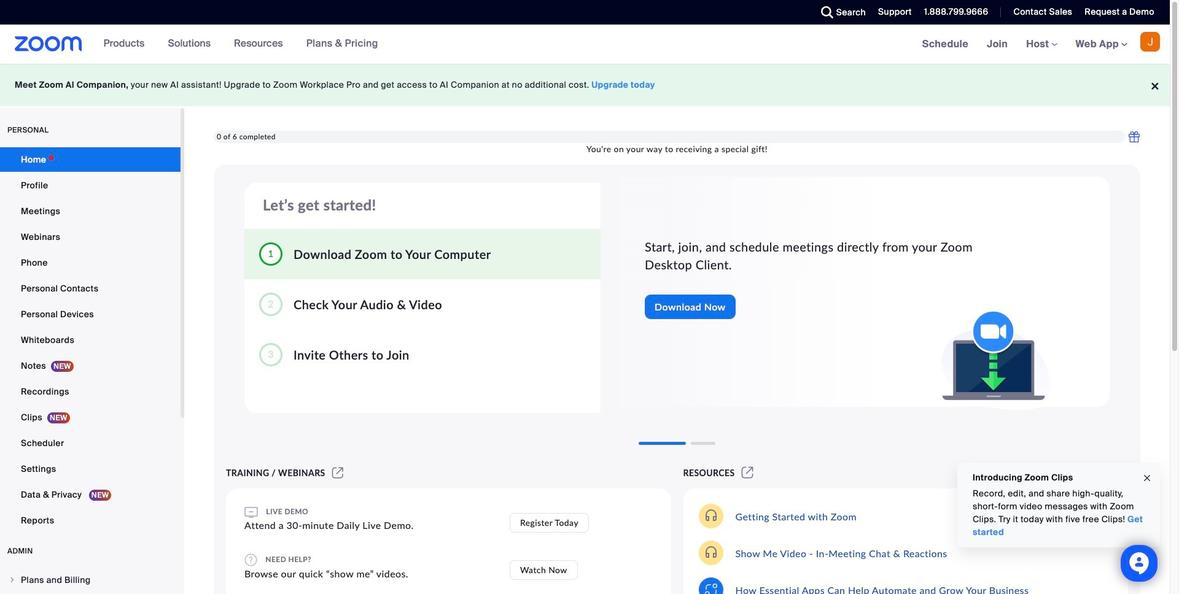 Task type: describe. For each thing, give the bounding box(es) containing it.
personal menu menu
[[0, 147, 181, 535]]

right image
[[9, 577, 16, 584]]



Task type: locate. For each thing, give the bounding box(es) containing it.
menu item
[[0, 569, 181, 592]]

1 window new image from the left
[[330, 468, 345, 479]]

window new image
[[330, 468, 345, 479], [740, 468, 756, 479]]

product information navigation
[[94, 25, 388, 64]]

banner
[[0, 25, 1171, 65]]

close image
[[1143, 472, 1153, 486]]

profile picture image
[[1141, 32, 1161, 52]]

0 horizontal spatial window new image
[[330, 468, 345, 479]]

meetings navigation
[[913, 25, 1171, 65]]

1 horizontal spatial window new image
[[740, 468, 756, 479]]

zoom logo image
[[15, 36, 82, 52]]

footer
[[0, 64, 1171, 106]]

2 window new image from the left
[[740, 468, 756, 479]]



Task type: vqa. For each thing, say whether or not it's contained in the screenshot.
Tab in the top of the page
no



